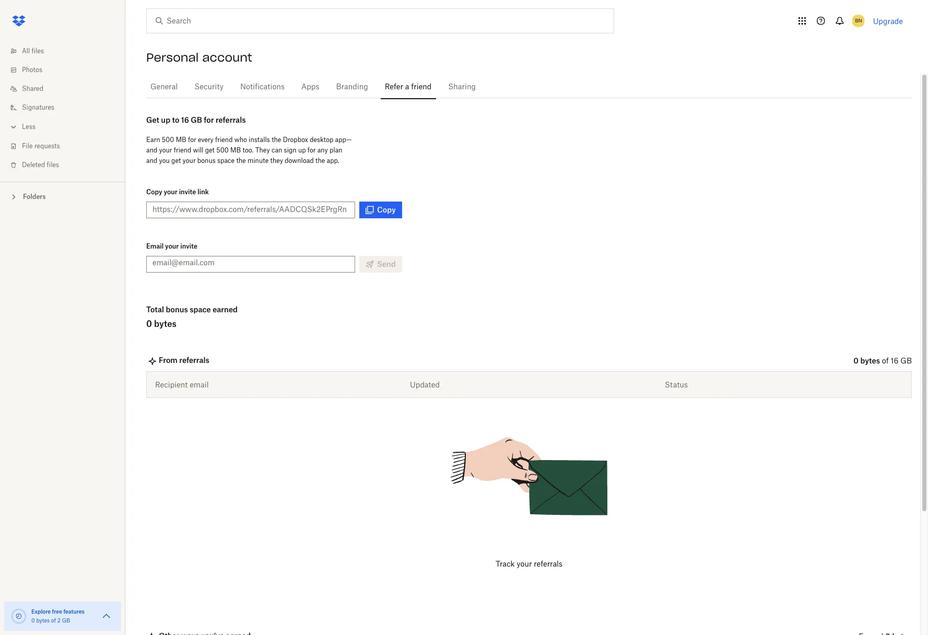 Task type: describe. For each thing, give the bounding box(es) containing it.
bytes inside the total bonus space earned 0 bytes
[[154, 319, 177, 329]]

0 inside the total bonus space earned 0 bytes
[[146, 319, 152, 329]]

photos
[[22, 67, 42, 73]]

branding
[[336, 84, 368, 91]]

earn
[[146, 136, 160, 144]]

recipient email
[[155, 380, 209, 389]]

get
[[146, 115, 159, 124]]

apps
[[301, 84, 319, 91]]

from referrals
[[159, 355, 209, 364]]

signatures link
[[8, 98, 125, 117]]

2 vertical spatial referrals
[[534, 561, 563, 568]]

invite for email your invite
[[180, 242, 197, 250]]

1 vertical spatial 500
[[216, 146, 229, 154]]

account
[[202, 50, 252, 65]]

2 horizontal spatial the
[[315, 157, 325, 165]]

0 horizontal spatial the
[[236, 157, 246, 165]]

earned
[[213, 305, 238, 314]]

less
[[22, 124, 36, 130]]

dropbox
[[283, 136, 308, 144]]

0 horizontal spatial 500
[[162, 136, 174, 144]]

of inside the 0 bytes of 16 gb
[[882, 358, 889, 365]]

earn 500 mb for every friend who installs the dropbox desktop app— and your friend will get 500 mb too. they can sign up for any plan and you get your bonus space the minute they download the app.
[[146, 136, 352, 165]]

general
[[150, 84, 178, 91]]

shared
[[22, 86, 43, 92]]

16 for of
[[891, 358, 899, 365]]

desktop
[[310, 136, 333, 144]]

apps tab
[[297, 75, 324, 100]]

less image
[[8, 122, 19, 132]]

signatures
[[22, 104, 54, 111]]

your for copy your invite link
[[164, 188, 177, 196]]

1 horizontal spatial the
[[272, 136, 281, 144]]

gb for of
[[901, 358, 912, 365]]

bn button
[[850, 13, 867, 29]]

total
[[146, 305, 164, 314]]

0 horizontal spatial for
[[188, 136, 196, 144]]

16 for to
[[181, 115, 189, 124]]

bytes inside the explore free features 0 bytes of 2 gb
[[36, 618, 50, 624]]

app.
[[327, 157, 339, 165]]

Search text field
[[167, 15, 592, 27]]

explore
[[31, 608, 51, 615]]

0 horizontal spatial mb
[[176, 136, 186, 144]]

tab list containing general
[[146, 73, 912, 100]]

0 bytes of 16 gb
[[854, 356, 912, 365]]

too.
[[243, 146, 254, 154]]

sign
[[284, 146, 296, 154]]

link
[[198, 188, 209, 196]]

copy for copy your invite link
[[146, 188, 162, 196]]

0 horizontal spatial up
[[161, 115, 170, 124]]

quota usage element
[[10, 608, 27, 625]]

to
[[172, 115, 179, 124]]

folders
[[23, 193, 46, 201]]

1 horizontal spatial referrals
[[216, 115, 246, 124]]

deleted files link
[[8, 156, 125, 174]]

they
[[270, 157, 283, 165]]

file
[[22, 143, 33, 149]]

invite for copy your invite link
[[179, 188, 196, 196]]

app—
[[335, 136, 352, 144]]

your up you
[[159, 146, 172, 154]]

1 vertical spatial mb
[[230, 146, 241, 154]]

requests
[[34, 143, 60, 149]]

personal account
[[146, 50, 252, 65]]

download
[[285, 157, 314, 165]]

a
[[405, 84, 409, 91]]

deleted
[[22, 162, 45, 168]]

your down will
[[183, 157, 196, 165]]

1 vertical spatial friend
[[215, 136, 233, 144]]



Task type: vqa. For each thing, say whether or not it's contained in the screenshot.
the automation within Set Up This Folder To Automatically Handle Tasks Like Organizing Your Content And Converting Files. You Will Set Up Your Automation After We Share The Folder.
no



Task type: locate. For each thing, give the bounding box(es) containing it.
bytes
[[154, 319, 177, 329], [860, 356, 880, 365], [36, 618, 50, 624]]

1 vertical spatial 0
[[854, 356, 859, 365]]

2 vertical spatial bytes
[[36, 618, 50, 624]]

list containing all files
[[0, 36, 125, 182]]

0 horizontal spatial friend
[[174, 146, 191, 154]]

1 vertical spatial for
[[188, 136, 196, 144]]

1 horizontal spatial bonus
[[197, 157, 216, 165]]

0 vertical spatial space
[[217, 157, 235, 165]]

gb inside the 0 bytes of 16 gb
[[901, 358, 912, 365]]

all files link
[[8, 42, 125, 61]]

1 vertical spatial referrals
[[179, 355, 209, 364]]

space inside earn 500 mb for every friend who installs the dropbox desktop app— and your friend will get 500 mb too. they can sign up for any plan and you get your bonus space the minute they download the app.
[[217, 157, 235, 165]]

copy button
[[359, 202, 402, 218]]

refer
[[385, 84, 403, 91]]

status
[[665, 380, 688, 389]]

1 horizontal spatial get
[[205, 146, 215, 154]]

1 vertical spatial space
[[190, 305, 211, 314]]

who
[[234, 136, 247, 144]]

invite
[[179, 188, 196, 196], [180, 242, 197, 250]]

0 vertical spatial mb
[[176, 136, 186, 144]]

for up the every
[[204, 115, 214, 124]]

all files
[[22, 48, 44, 54]]

0 vertical spatial of
[[882, 358, 889, 365]]

1 horizontal spatial mb
[[230, 146, 241, 154]]

0 horizontal spatial get
[[171, 157, 181, 165]]

recipient
[[155, 380, 188, 389]]

0 vertical spatial 500
[[162, 136, 174, 144]]

2 horizontal spatial bytes
[[860, 356, 880, 365]]

bonus inside earn 500 mb for every friend who installs the dropbox desktop app— and your friend will get 500 mb too. they can sign up for any plan and you get your bonus space the minute they download the app.
[[197, 157, 216, 165]]

up up download on the top left of the page
[[298, 146, 306, 154]]

your right email
[[165, 242, 179, 250]]

refer a friend tab
[[381, 75, 436, 100]]

0 vertical spatial up
[[161, 115, 170, 124]]

0 inside the explore free features 0 bytes of 2 gb
[[31, 618, 35, 624]]

sharing
[[448, 84, 476, 91]]

referrals
[[216, 115, 246, 124], [179, 355, 209, 364], [534, 561, 563, 568]]

copy for copy
[[377, 205, 396, 214]]

0 horizontal spatial copy
[[146, 188, 162, 196]]

copy
[[146, 188, 162, 196], [377, 205, 396, 214]]

500
[[162, 136, 174, 144], [216, 146, 229, 154]]

0 horizontal spatial gb
[[62, 618, 70, 624]]

gb inside the explore free features 0 bytes of 2 gb
[[62, 618, 70, 624]]

0 horizontal spatial files
[[32, 48, 44, 54]]

you
[[159, 157, 170, 165]]

0 vertical spatial referrals
[[216, 115, 246, 124]]

files right deleted
[[47, 162, 59, 168]]

your for track your referrals
[[517, 561, 532, 568]]

0 vertical spatial gb
[[191, 115, 202, 124]]

gb for to
[[191, 115, 202, 124]]

1 horizontal spatial space
[[217, 157, 235, 165]]

files right all
[[32, 48, 44, 54]]

referrals up who
[[216, 115, 246, 124]]

get
[[205, 146, 215, 154], [171, 157, 181, 165]]

0 horizontal spatial referrals
[[179, 355, 209, 364]]

the
[[272, 136, 281, 144], [236, 157, 246, 165], [315, 157, 325, 165]]

for
[[204, 115, 214, 124], [188, 136, 196, 144], [308, 146, 316, 154]]

mb down who
[[230, 146, 241, 154]]

will
[[193, 146, 203, 154]]

and down earn
[[146, 146, 157, 154]]

0 horizontal spatial of
[[51, 618, 56, 624]]

0 vertical spatial bonus
[[197, 157, 216, 165]]

1 horizontal spatial 0
[[146, 319, 152, 329]]

2 vertical spatial 0
[[31, 618, 35, 624]]

500 right earn
[[162, 136, 174, 144]]

1 horizontal spatial for
[[204, 115, 214, 124]]

your down you
[[164, 188, 177, 196]]

email your invite
[[146, 242, 197, 250]]

0 horizontal spatial 0
[[31, 618, 35, 624]]

free
[[52, 608, 62, 615]]

gb
[[191, 115, 202, 124], [901, 358, 912, 365], [62, 618, 70, 624]]

1 vertical spatial 16
[[891, 358, 899, 365]]

can
[[272, 146, 282, 154]]

of
[[882, 358, 889, 365], [51, 618, 56, 624]]

1 horizontal spatial of
[[882, 358, 889, 365]]

bn
[[855, 17, 862, 24]]

mb
[[176, 136, 186, 144], [230, 146, 241, 154]]

0 horizontal spatial space
[[190, 305, 211, 314]]

2 and from the top
[[146, 157, 157, 165]]

referrals right track
[[534, 561, 563, 568]]

1 horizontal spatial bytes
[[154, 319, 177, 329]]

email
[[190, 380, 209, 389]]

0 vertical spatial invite
[[179, 188, 196, 196]]

the down too.
[[236, 157, 246, 165]]

sharing tab
[[444, 75, 480, 100]]

from
[[159, 355, 178, 364]]

0 vertical spatial friend
[[411, 84, 432, 91]]

0 horizontal spatial bytes
[[36, 618, 50, 624]]

the up can
[[272, 136, 281, 144]]

friend left who
[[215, 136, 233, 144]]

friend inside tab
[[411, 84, 432, 91]]

1 vertical spatial bytes
[[860, 356, 880, 365]]

upgrade
[[873, 16, 903, 25]]

2 horizontal spatial referrals
[[534, 561, 563, 568]]

0 horizontal spatial bonus
[[166, 305, 188, 314]]

2 horizontal spatial 0
[[854, 356, 859, 365]]

2 horizontal spatial gb
[[901, 358, 912, 365]]

space
[[217, 157, 235, 165], [190, 305, 211, 314]]

1 vertical spatial invite
[[180, 242, 197, 250]]

16
[[181, 115, 189, 124], [891, 358, 899, 365]]

0 vertical spatial files
[[32, 48, 44, 54]]

2 horizontal spatial friend
[[411, 84, 432, 91]]

space down who
[[217, 157, 235, 165]]

1 horizontal spatial up
[[298, 146, 306, 154]]

dropbox image
[[8, 10, 29, 31]]

installs
[[249, 136, 270, 144]]

up inside earn 500 mb for every friend who installs the dropbox desktop app— and your friend will get 500 mb too. they can sign up for any plan and you get your bonus space the minute they download the app.
[[298, 146, 306, 154]]

get down the every
[[205, 146, 215, 154]]

bonus down will
[[197, 157, 216, 165]]

friend
[[411, 84, 432, 91], [215, 136, 233, 144], [174, 146, 191, 154]]

1 horizontal spatial gb
[[191, 115, 202, 124]]

and left you
[[146, 157, 157, 165]]

features
[[63, 608, 85, 615]]

invite right email
[[180, 242, 197, 250]]

notifications tab
[[236, 75, 289, 100]]

security
[[194, 84, 224, 91]]

folders button
[[0, 189, 125, 204]]

refer a friend
[[385, 84, 432, 91]]

2 horizontal spatial for
[[308, 146, 316, 154]]

get right you
[[171, 157, 181, 165]]

2
[[57, 618, 61, 624]]

files for all files
[[32, 48, 44, 54]]

1 and from the top
[[146, 146, 157, 154]]

1 vertical spatial copy
[[377, 205, 396, 214]]

all
[[22, 48, 30, 54]]

track your referrals
[[496, 561, 563, 568]]

your right track
[[517, 561, 532, 568]]

0 vertical spatial bytes
[[154, 319, 177, 329]]

photos link
[[8, 61, 125, 79]]

the down any
[[315, 157, 325, 165]]

they
[[255, 146, 270, 154]]

0 vertical spatial for
[[204, 115, 214, 124]]

get up to 16 gb for referrals
[[146, 115, 246, 124]]

up
[[161, 115, 170, 124], [298, 146, 306, 154]]

every
[[198, 136, 213, 144]]

2 vertical spatial gb
[[62, 618, 70, 624]]

list
[[0, 36, 125, 182]]

1 vertical spatial gb
[[901, 358, 912, 365]]

0 vertical spatial get
[[205, 146, 215, 154]]

email
[[146, 242, 164, 250]]

tab list
[[146, 73, 912, 100]]

copy your invite link
[[146, 188, 209, 196]]

files
[[32, 48, 44, 54], [47, 162, 59, 168]]

friend right a
[[411, 84, 432, 91]]

plan
[[330, 146, 342, 154]]

track
[[496, 561, 515, 568]]

your for email your invite
[[165, 242, 179, 250]]

for left any
[[308, 146, 316, 154]]

None text field
[[153, 204, 346, 215]]

16 inside the 0 bytes of 16 gb
[[891, 358, 899, 365]]

1 vertical spatial files
[[47, 162, 59, 168]]

deleted files
[[22, 162, 59, 168]]

1 horizontal spatial friend
[[215, 136, 233, 144]]

1 vertical spatial of
[[51, 618, 56, 624]]

space left earned
[[190, 305, 211, 314]]

and
[[146, 146, 157, 154], [146, 157, 157, 165]]

files for deleted files
[[47, 162, 59, 168]]

copy inside "button"
[[377, 205, 396, 214]]

invite left link
[[179, 188, 196, 196]]

upgrade link
[[873, 16, 903, 25]]

2 vertical spatial for
[[308, 146, 316, 154]]

500 right will
[[216, 146, 229, 154]]

2 vertical spatial friend
[[174, 146, 191, 154]]

your
[[159, 146, 172, 154], [183, 157, 196, 165], [164, 188, 177, 196], [165, 242, 179, 250], [517, 561, 532, 568]]

0 vertical spatial 0
[[146, 319, 152, 329]]

1 horizontal spatial copy
[[377, 205, 396, 214]]

mb down to
[[176, 136, 186, 144]]

1 horizontal spatial files
[[47, 162, 59, 168]]

any
[[317, 146, 328, 154]]

Email your invite text field
[[153, 257, 349, 268]]

1 vertical spatial get
[[171, 157, 181, 165]]

0 horizontal spatial 16
[[181, 115, 189, 124]]

for up will
[[188, 136, 196, 144]]

1 horizontal spatial 500
[[216, 146, 229, 154]]

notifications
[[240, 84, 285, 91]]

0 vertical spatial 16
[[181, 115, 189, 124]]

updated
[[410, 380, 440, 389]]

explore free features 0 bytes of 2 gb
[[31, 608, 85, 624]]

bonus inside the total bonus space earned 0 bytes
[[166, 305, 188, 314]]

shared link
[[8, 79, 125, 98]]

up left to
[[161, 115, 170, 124]]

file requests
[[22, 143, 60, 149]]

friend left will
[[174, 146, 191, 154]]

0
[[146, 319, 152, 329], [854, 356, 859, 365], [31, 618, 35, 624]]

1 vertical spatial and
[[146, 157, 157, 165]]

security tab
[[190, 75, 228, 100]]

space inside the total bonus space earned 0 bytes
[[190, 305, 211, 314]]

1 horizontal spatial 16
[[891, 358, 899, 365]]

personal
[[146, 50, 199, 65]]

0 vertical spatial and
[[146, 146, 157, 154]]

branding tab
[[332, 75, 372, 100]]

1 vertical spatial up
[[298, 146, 306, 154]]

bonus
[[197, 157, 216, 165], [166, 305, 188, 314]]

bonus right total
[[166, 305, 188, 314]]

file requests link
[[8, 137, 125, 156]]

1 vertical spatial bonus
[[166, 305, 188, 314]]

referrals up email
[[179, 355, 209, 364]]

general tab
[[146, 75, 182, 100]]

minute
[[248, 157, 269, 165]]

of inside the explore free features 0 bytes of 2 gb
[[51, 618, 56, 624]]

0 vertical spatial copy
[[146, 188, 162, 196]]

total bonus space earned 0 bytes
[[146, 305, 238, 329]]



